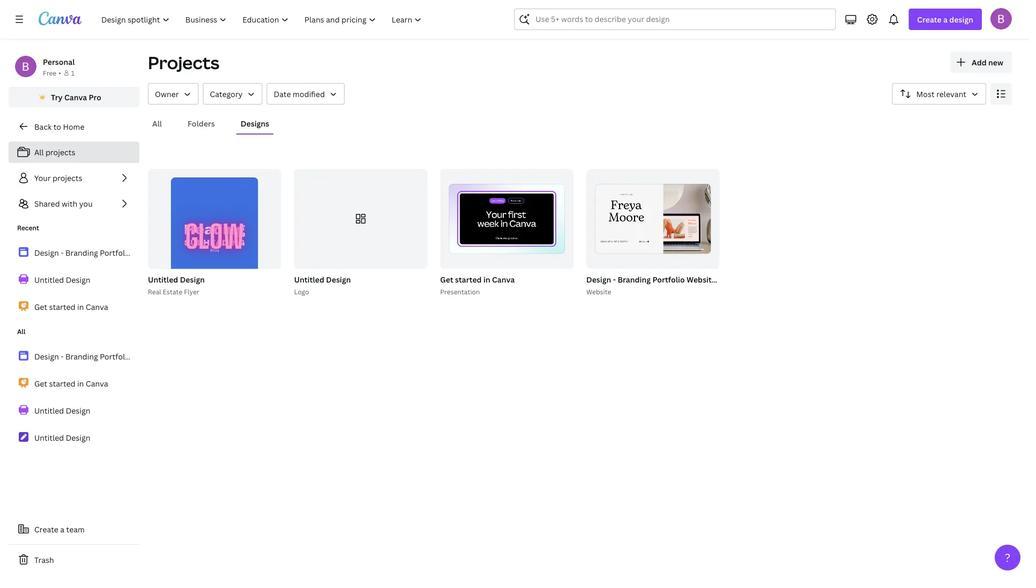 Task type: vqa. For each thing, say whether or not it's contained in the screenshot.
left Create
yes



Task type: locate. For each thing, give the bounding box(es) containing it.
untitled inside untitled design logo
[[294, 275, 324, 285]]

a left design
[[944, 14, 948, 24]]

1 vertical spatial create
[[34, 524, 58, 534]]

untitled design link
[[9, 268, 139, 291], [9, 399, 139, 422], [9, 426, 139, 449]]

create inside button
[[34, 524, 58, 534]]

projects
[[46, 147, 75, 157], [53, 173, 82, 183]]

presentation
[[440, 287, 480, 296]]

0 horizontal spatial create
[[34, 524, 58, 534]]

add
[[972, 57, 987, 67]]

relevant
[[937, 89, 967, 99]]

untitled design button up estate on the left of page
[[148, 273, 205, 287]]

1 horizontal spatial website
[[687, 275, 716, 285]]

back to home
[[34, 121, 84, 132]]

0 horizontal spatial all
[[17, 327, 25, 336]]

your
[[34, 173, 51, 183]]

personal
[[43, 57, 75, 67]]

1 vertical spatial get
[[34, 302, 47, 312]]

untitled inside "untitled design real estate flyer"
[[148, 275, 178, 285]]

category
[[210, 89, 243, 99]]

all inside 'list'
[[34, 147, 44, 157]]

owner
[[155, 89, 179, 99]]

1 vertical spatial untitled design
[[34, 406, 90, 416]]

1 list from the top
[[9, 142, 139, 215]]

a
[[944, 14, 948, 24], [60, 524, 64, 534]]

a left team
[[60, 524, 64, 534]]

all inside button
[[152, 118, 162, 128]]

get started in canva
[[34, 302, 108, 312], [34, 378, 108, 389]]

pro
[[89, 92, 101, 102]]

0 horizontal spatial untitled design button
[[148, 273, 205, 287]]

get started in canva button
[[440, 273, 515, 287]]

modified
[[293, 89, 325, 99]]

create left team
[[34, 524, 58, 534]]

logo
[[294, 287, 309, 296]]

2 vertical spatial untitled design
[[34, 433, 90, 443]]

create for create a design
[[918, 14, 942, 24]]

2 list from the top
[[9, 241, 139, 318]]

0 vertical spatial get started in canva link
[[9, 295, 139, 318]]

trash
[[34, 555, 54, 565]]

1 vertical spatial a
[[60, 524, 64, 534]]

started inside 'get started in canva presentation'
[[455, 275, 482, 285]]

0 vertical spatial website
[[687, 275, 716, 285]]

portfolio
[[653, 275, 685, 285]]

list
[[9, 142, 139, 215], [9, 241, 139, 318], [9, 345, 139, 449]]

1 untitled design link from the top
[[9, 268, 139, 291]]

estate
[[163, 287, 182, 296]]

a for design
[[944, 14, 948, 24]]

1 vertical spatial untitled design link
[[9, 399, 139, 422]]

untitled design logo
[[294, 275, 351, 296]]

add new
[[972, 57, 1004, 67]]

bob builder image
[[991, 8, 1013, 29]]

0 vertical spatial get
[[440, 275, 454, 285]]

1 horizontal spatial untitled design button
[[294, 273, 351, 287]]

untitled design button up logo on the left
[[294, 273, 351, 287]]

get
[[440, 275, 454, 285], [34, 302, 47, 312], [34, 378, 47, 389]]

untitled design button
[[148, 273, 205, 287], [294, 273, 351, 287]]

0 vertical spatial untitled design link
[[9, 268, 139, 291]]

design - branding portfolio website in white  grey  black  light classic minimal style button
[[587, 273, 894, 287]]

1 horizontal spatial create
[[918, 14, 942, 24]]

in inside 'get started in canva presentation'
[[484, 275, 491, 285]]

list containing all projects
[[9, 142, 139, 215]]

projects
[[148, 51, 220, 74]]

grey
[[752, 275, 769, 285]]

untitled design button for untitled design logo
[[294, 273, 351, 287]]

•
[[59, 68, 61, 77]]

2 vertical spatial all
[[17, 327, 25, 336]]

0 vertical spatial create
[[918, 14, 942, 24]]

0 horizontal spatial a
[[60, 524, 64, 534]]

1 vertical spatial get started in canva link
[[9, 372, 139, 395]]

all button
[[148, 113, 166, 134]]

get started in canva link
[[9, 295, 139, 318], [9, 372, 139, 395]]

3 untitled design from the top
[[34, 433, 90, 443]]

0 vertical spatial list
[[9, 142, 139, 215]]

untitled
[[148, 275, 178, 285], [294, 275, 324, 285], [34, 275, 64, 285], [34, 406, 64, 416], [34, 433, 64, 443]]

2 vertical spatial list
[[9, 345, 139, 449]]

projects for all projects
[[46, 147, 75, 157]]

design
[[950, 14, 974, 24]]

minimal
[[844, 275, 873, 285]]

style
[[875, 275, 894, 285]]

recent
[[17, 223, 39, 232]]

1 vertical spatial list
[[9, 241, 139, 318]]

2 vertical spatial untitled design link
[[9, 426, 139, 449]]

1 untitled design from the top
[[34, 275, 90, 285]]

1 untitled design button from the left
[[148, 273, 205, 287]]

black
[[773, 275, 793, 285]]

canva inside 'get started in canva presentation'
[[492, 275, 515, 285]]

branding
[[618, 275, 651, 285]]

3 list from the top
[[9, 345, 139, 449]]

started
[[455, 275, 482, 285], [49, 302, 75, 312], [49, 378, 75, 389]]

projects down back to home
[[46, 147, 75, 157]]

in
[[718, 275, 725, 285], [484, 275, 491, 285], [77, 302, 84, 312], [77, 378, 84, 389]]

2 horizontal spatial all
[[152, 118, 162, 128]]

canva
[[64, 92, 87, 102], [492, 275, 515, 285], [86, 302, 108, 312], [86, 378, 108, 389]]

new
[[989, 57, 1004, 67]]

0 vertical spatial get started in canva
[[34, 302, 108, 312]]

1 get started in canva from the top
[[34, 302, 108, 312]]

2 untitled design from the top
[[34, 406, 90, 416]]

1 vertical spatial projects
[[53, 173, 82, 183]]

0 vertical spatial untitled design
[[34, 275, 90, 285]]

? button
[[995, 545, 1021, 571]]

1 vertical spatial all
[[34, 147, 44, 157]]

1 vertical spatial get started in canva
[[34, 378, 108, 389]]

a inside dropdown button
[[944, 14, 948, 24]]

0 horizontal spatial website
[[587, 287, 612, 296]]

list containing untitled design
[[9, 241, 139, 318]]

untitled design
[[34, 275, 90, 285], [34, 406, 90, 416], [34, 433, 90, 443]]

0 vertical spatial started
[[455, 275, 482, 285]]

1 horizontal spatial all
[[34, 147, 44, 157]]

all
[[152, 118, 162, 128], [34, 147, 44, 157], [17, 327, 25, 336]]

None search field
[[514, 9, 836, 30]]

a inside button
[[60, 524, 64, 534]]

2 get started in canva link from the top
[[9, 372, 139, 395]]

2 vertical spatial get
[[34, 378, 47, 389]]

create a team
[[34, 524, 85, 534]]

design inside "untitled design real estate flyer"
[[180, 275, 205, 285]]

back
[[34, 121, 52, 132]]

create a design
[[918, 14, 974, 24]]

website
[[687, 275, 716, 285], [587, 287, 612, 296]]

create
[[918, 14, 942, 24], [34, 524, 58, 534]]

0 vertical spatial all
[[152, 118, 162, 128]]

create inside dropdown button
[[918, 14, 942, 24]]

0 vertical spatial a
[[944, 14, 948, 24]]

Category button
[[203, 83, 263, 105]]

0 vertical spatial projects
[[46, 147, 75, 157]]

shared with you
[[34, 199, 93, 209]]

Owner button
[[148, 83, 199, 105]]

design
[[180, 275, 205, 285], [326, 275, 351, 285], [587, 275, 612, 285], [66, 275, 90, 285], [66, 406, 90, 416], [66, 433, 90, 443]]

create left design
[[918, 14, 942, 24]]

untitled design for second untitled design link from the bottom of the page
[[34, 406, 90, 416]]

1 horizontal spatial a
[[944, 14, 948, 24]]

free
[[43, 68, 56, 77]]

designs
[[241, 118, 269, 128]]

all projects
[[34, 147, 75, 157]]

most relevant
[[917, 89, 967, 99]]

projects right your
[[53, 173, 82, 183]]

Date modified button
[[267, 83, 345, 105]]

2 untitled design button from the left
[[294, 273, 351, 287]]



Task type: describe. For each thing, give the bounding box(es) containing it.
design - branding portfolio website in white  grey  black  light classic minimal style website
[[587, 275, 894, 296]]

trash link
[[9, 549, 139, 571]]

list containing get started in canva
[[9, 345, 139, 449]]

in inside design - branding portfolio website in white  grey  black  light classic minimal style website
[[718, 275, 725, 285]]

light
[[796, 275, 815, 285]]

folders button
[[183, 113, 219, 134]]

1
[[71, 68, 75, 77]]

Search search field
[[536, 9, 815, 29]]

try canva pro
[[51, 92, 101, 102]]

all projects link
[[9, 142, 139, 163]]

top level navigation element
[[94, 9, 431, 30]]

with
[[62, 199, 77, 209]]

add new button
[[951, 51, 1013, 73]]

untitled design button for untitled design real estate flyer
[[148, 273, 205, 287]]

shared with you link
[[9, 193, 139, 215]]

to
[[53, 121, 61, 132]]

get for second 'get started in canva' link from the bottom of the page
[[34, 302, 47, 312]]

create a team button
[[9, 519, 139, 540]]

free •
[[43, 68, 61, 77]]

-
[[613, 275, 616, 285]]

3 untitled design link from the top
[[9, 426, 139, 449]]

designs button
[[237, 113, 274, 134]]

try
[[51, 92, 63, 102]]

2 vertical spatial started
[[49, 378, 75, 389]]

create for create a team
[[34, 524, 58, 534]]

flyer
[[184, 287, 200, 296]]

try canva pro button
[[9, 87, 139, 107]]

a for team
[[60, 524, 64, 534]]

shared
[[34, 199, 60, 209]]

you
[[79, 199, 93, 209]]

team
[[66, 524, 85, 534]]

1 vertical spatial website
[[587, 287, 612, 296]]

2 untitled design link from the top
[[9, 399, 139, 422]]

canva inside button
[[64, 92, 87, 102]]

untitled design for first untitled design link from the bottom of the page
[[34, 433, 90, 443]]

get for first 'get started in canva' link from the bottom
[[34, 378, 47, 389]]

most
[[917, 89, 935, 99]]

Sort by button
[[893, 83, 987, 105]]

real
[[148, 287, 161, 296]]

design inside untitled design logo
[[326, 275, 351, 285]]

projects for your projects
[[53, 173, 82, 183]]

1 vertical spatial started
[[49, 302, 75, 312]]

your projects link
[[9, 167, 139, 189]]

back to home link
[[9, 116, 139, 137]]

untitled design for first untitled design link
[[34, 275, 90, 285]]

1 get started in canva link from the top
[[9, 295, 139, 318]]

classic
[[816, 275, 842, 285]]

all for all projects
[[34, 147, 44, 157]]

untitled design real estate flyer
[[148, 275, 205, 296]]

?
[[1005, 550, 1011, 565]]

folders
[[188, 118, 215, 128]]

all for all button
[[152, 118, 162, 128]]

white
[[727, 275, 748, 285]]

design inside design - branding portfolio website in white  grey  black  light classic minimal style website
[[587, 275, 612, 285]]

get started in canva presentation
[[440, 275, 515, 296]]

get inside 'get started in canva presentation'
[[440, 275, 454, 285]]

2 get started in canva from the top
[[34, 378, 108, 389]]

date modified
[[274, 89, 325, 99]]

date
[[274, 89, 291, 99]]

your projects
[[34, 173, 82, 183]]

create a design button
[[909, 9, 982, 30]]

home
[[63, 121, 84, 132]]



